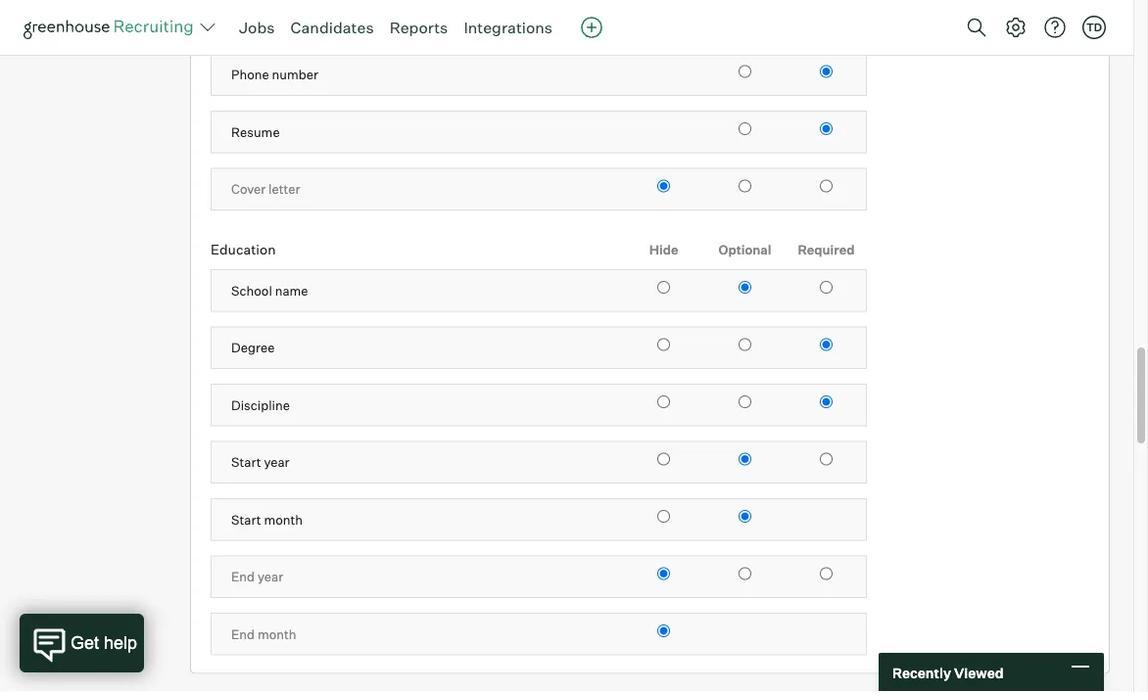 Task type: describe. For each thing, give the bounding box(es) containing it.
candidates
[[291, 18, 374, 37]]

hide
[[649, 242, 678, 258]]

resume
[[231, 125, 280, 140]]

configure image
[[1004, 16, 1028, 39]]

month for end month
[[258, 627, 296, 643]]

degree
[[231, 341, 275, 356]]

jobs
[[239, 18, 275, 37]]

recently viewed
[[893, 664, 1004, 682]]

end year
[[231, 570, 283, 586]]

month for start month
[[264, 513, 303, 528]]

discipline
[[231, 398, 290, 414]]

start for start year
[[231, 455, 261, 471]]

phone number
[[231, 67, 319, 83]]

viewed
[[954, 664, 1004, 682]]

search image
[[965, 16, 989, 39]]

start for start month
[[231, 513, 261, 528]]

letter
[[269, 182, 300, 198]]

integrations
[[464, 18, 553, 37]]

year for start year
[[264, 455, 290, 471]]

optional
[[719, 242, 772, 258]]

reports
[[390, 18, 448, 37]]

number
[[272, 67, 319, 83]]

education
[[211, 242, 276, 259]]

phone
[[231, 67, 269, 83]]



Task type: locate. For each thing, give the bounding box(es) containing it.
end up end month
[[231, 570, 255, 586]]

end for end year
[[231, 570, 255, 586]]

None radio
[[820, 66, 833, 79], [657, 180, 670, 193], [820, 282, 833, 295], [739, 339, 751, 352], [820, 339, 833, 352], [657, 454, 670, 467], [657, 511, 670, 524], [739, 511, 751, 524], [739, 568, 751, 581], [820, 568, 833, 581], [820, 66, 833, 79], [657, 180, 670, 193], [820, 282, 833, 295], [739, 339, 751, 352], [820, 339, 833, 352], [657, 454, 670, 467], [657, 511, 670, 524], [739, 511, 751, 524], [739, 568, 751, 581], [820, 568, 833, 581]]

start month
[[231, 513, 303, 528]]

email
[[231, 10, 265, 26]]

month down start year
[[264, 513, 303, 528]]

school
[[231, 283, 272, 299]]

school name
[[231, 283, 308, 299]]

end for end month
[[231, 627, 255, 643]]

1 start from the top
[[231, 455, 261, 471]]

integrations link
[[464, 18, 553, 37]]

year for end year
[[258, 570, 283, 586]]

cover letter
[[231, 182, 300, 198]]

1 vertical spatial end
[[231, 627, 255, 643]]

0 vertical spatial end
[[231, 570, 255, 586]]

td button
[[1079, 12, 1110, 43]]

month
[[264, 513, 303, 528], [258, 627, 296, 643]]

1 vertical spatial month
[[258, 627, 296, 643]]

start down discipline
[[231, 455, 261, 471]]

cover
[[231, 182, 266, 198]]

2 start from the top
[[231, 513, 261, 528]]

1 end from the top
[[231, 570, 255, 586]]

end
[[231, 570, 255, 586], [231, 627, 255, 643]]

name
[[275, 283, 308, 299]]

1 vertical spatial start
[[231, 513, 261, 528]]

candidates link
[[291, 18, 374, 37]]

td button
[[1083, 16, 1106, 39]]

greenhouse recruiting image
[[24, 16, 200, 39]]

2 end from the top
[[231, 627, 255, 643]]

year up start month
[[264, 455, 290, 471]]

start
[[231, 455, 261, 471], [231, 513, 261, 528]]

recently
[[893, 664, 951, 682]]

month down 'end year'
[[258, 627, 296, 643]]

start year
[[231, 455, 290, 471]]

1 vertical spatial year
[[258, 570, 283, 586]]

0 vertical spatial start
[[231, 455, 261, 471]]

None radio
[[739, 66, 751, 79], [739, 123, 751, 136], [820, 123, 833, 136], [739, 180, 751, 193], [820, 180, 833, 193], [657, 282, 670, 295], [739, 282, 751, 295], [657, 339, 670, 352], [657, 396, 670, 409], [739, 396, 751, 409], [820, 396, 833, 409], [739, 454, 751, 467], [820, 454, 833, 467], [657, 568, 670, 581], [657, 626, 670, 638], [739, 66, 751, 79], [739, 123, 751, 136], [820, 123, 833, 136], [739, 180, 751, 193], [820, 180, 833, 193], [657, 282, 670, 295], [739, 282, 751, 295], [657, 339, 670, 352], [657, 396, 670, 409], [739, 396, 751, 409], [820, 396, 833, 409], [739, 454, 751, 467], [820, 454, 833, 467], [657, 568, 670, 581], [657, 626, 670, 638]]

0 vertical spatial year
[[264, 455, 290, 471]]

year down start month
[[258, 570, 283, 586]]

td
[[1086, 21, 1102, 34]]

reports link
[[390, 18, 448, 37]]

end month
[[231, 627, 296, 643]]

start up 'end year'
[[231, 513, 261, 528]]

year
[[264, 455, 290, 471], [258, 570, 283, 586]]

0 vertical spatial month
[[264, 513, 303, 528]]

jobs link
[[239, 18, 275, 37]]

required
[[798, 242, 855, 258]]

end down 'end year'
[[231, 627, 255, 643]]



Task type: vqa. For each thing, say whether or not it's contained in the screenshot.
right Average time to
no



